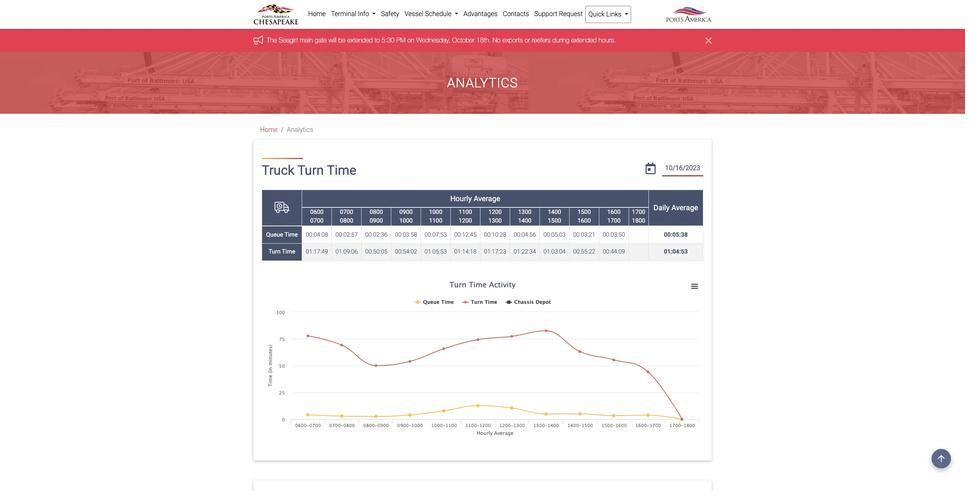 Task type: vqa. For each thing, say whether or not it's contained in the screenshot.
SUPPORT REQUEST link
yes



Task type: describe. For each thing, give the bounding box(es) containing it.
1 extended from the left
[[348, 37, 373, 44]]

hours.
[[599, 37, 616, 44]]

the
[[267, 37, 277, 44]]

pm
[[397, 37, 406, 44]]

reefers
[[532, 37, 551, 44]]

00:05:03
[[544, 232, 566, 239]]

advantages link
[[461, 6, 501, 22]]

support request
[[535, 10, 583, 18]]

1800
[[632, 218, 646, 225]]

support request link
[[532, 6, 586, 22]]

1 horizontal spatial 1100
[[459, 209, 472, 216]]

safety
[[381, 10, 400, 18]]

vessel schedule link
[[402, 6, 461, 22]]

hourly
[[451, 194, 472, 203]]

01:09:06
[[336, 249, 358, 256]]

1 horizontal spatial 1500
[[578, 209, 591, 216]]

wednesday,
[[417, 37, 451, 44]]

will
[[329, 37, 337, 44]]

queue time
[[266, 232, 298, 239]]

1 vertical spatial 1300
[[489, 218, 502, 225]]

1700 1800
[[632, 209, 646, 225]]

1300 1400
[[519, 209, 532, 225]]

01:05:53
[[425, 249, 447, 256]]

1000 1100
[[429, 209, 443, 225]]

or
[[525, 37, 531, 44]]

safety link
[[379, 6, 402, 22]]

0 vertical spatial 1000
[[429, 209, 443, 216]]

terminal info link
[[329, 6, 379, 22]]

0 horizontal spatial home link
[[260, 126, 278, 134]]

00:02:57
[[336, 232, 358, 239]]

1 horizontal spatial 1400
[[548, 209, 562, 216]]

go to top image
[[932, 450, 952, 469]]

1 vertical spatial 0700
[[310, 218, 324, 225]]

the seagirt main gate will be extended to 5:30 pm on wednesday, october 18th.  no exports or reefers during extended hours. link
[[267, 37, 616, 44]]

time for 00:04:08
[[285, 232, 298, 239]]

00:54:02
[[395, 249, 417, 256]]

quick links link
[[586, 6, 632, 23]]

links
[[607, 10, 622, 18]]

calendar day image
[[646, 163, 656, 175]]

00:10:28
[[484, 232, 507, 239]]

schedule
[[425, 10, 452, 18]]

0 vertical spatial average
[[474, 194, 501, 203]]

0 vertical spatial home link
[[306, 6, 329, 22]]

1 horizontal spatial turn
[[298, 163, 324, 179]]

01:03:04
[[544, 249, 566, 256]]

1 horizontal spatial average
[[672, 204, 699, 212]]

00:03:50
[[603, 232, 626, 239]]

1 horizontal spatial 1600
[[608, 209, 621, 216]]

close image
[[706, 36, 712, 46]]

seagirt
[[279, 37, 298, 44]]

0 horizontal spatial 1400
[[519, 218, 532, 225]]

on
[[408, 37, 415, 44]]

contacts
[[503, 10, 529, 18]]

0600 0700
[[310, 209, 324, 225]]

support
[[535, 10, 558, 18]]

01:14:18
[[455, 249, 477, 256]]

truck turn time
[[262, 163, 357, 179]]

00:03:21
[[574, 232, 596, 239]]

terminal info
[[331, 10, 371, 18]]

0 horizontal spatial 0900
[[370, 218, 383, 225]]

vessel
[[405, 10, 424, 18]]

1 vertical spatial 1100
[[429, 218, 443, 225]]

bullhorn image
[[254, 35, 267, 45]]

1 vertical spatial 1600
[[578, 218, 591, 225]]

exports
[[503, 37, 523, 44]]

request
[[559, 10, 583, 18]]

1 vertical spatial 1500
[[548, 218, 562, 225]]

00:05:38
[[664, 232, 688, 239]]

info
[[358, 10, 369, 18]]

1100 1200
[[459, 209, 472, 225]]

1 vertical spatial 1700
[[608, 218, 621, 225]]

00:02:36
[[365, 232, 388, 239]]

main
[[300, 37, 313, 44]]

be
[[339, 37, 346, 44]]



Task type: locate. For each thing, give the bounding box(es) containing it.
contacts link
[[501, 6, 532, 22]]

home inside "link"
[[308, 10, 326, 18]]

during
[[553, 37, 570, 44]]

truck
[[262, 163, 295, 179]]

1 horizontal spatial 1000
[[429, 209, 443, 216]]

extended left to
[[348, 37, 373, 44]]

1700 up 1800
[[632, 209, 646, 216]]

average right daily
[[672, 204, 699, 212]]

1200 1300
[[489, 209, 502, 225]]

0 horizontal spatial 0800
[[340, 218, 354, 225]]

1300 up 00:10:28
[[489, 218, 502, 225]]

1 vertical spatial analytics
[[287, 126, 313, 134]]

0 vertical spatial 1400
[[548, 209, 562, 216]]

1500
[[578, 209, 591, 216], [548, 218, 562, 225]]

0 horizontal spatial 1300
[[489, 218, 502, 225]]

1300 up the 00:04:56
[[519, 209, 532, 216]]

turn right truck
[[298, 163, 324, 179]]

no
[[493, 37, 501, 44]]

1 horizontal spatial 1700
[[632, 209, 646, 216]]

0 vertical spatial 0700
[[340, 209, 354, 216]]

0 vertical spatial 1500
[[578, 209, 591, 216]]

0 vertical spatial 1600
[[608, 209, 621, 216]]

vessel schedule
[[405, 10, 454, 18]]

0700 down 0600
[[310, 218, 324, 225]]

0 horizontal spatial 1100
[[429, 218, 443, 225]]

1 vertical spatial time
[[285, 232, 298, 239]]

1700
[[632, 209, 646, 216], [608, 218, 621, 225]]

00:04:56
[[514, 232, 536, 239]]

extended right during
[[572, 37, 597, 44]]

1 vertical spatial home link
[[260, 126, 278, 134]]

home for home "link" to the left
[[260, 126, 278, 134]]

1100
[[459, 209, 472, 216], [429, 218, 443, 225]]

01:04:53
[[664, 249, 688, 256]]

00:50:05
[[365, 249, 388, 256]]

1 horizontal spatial extended
[[572, 37, 597, 44]]

0 vertical spatial 1200
[[489, 209, 502, 216]]

None text field
[[663, 162, 704, 176]]

quick
[[589, 10, 605, 18]]

1 horizontal spatial analytics
[[447, 75, 518, 91]]

average up "1200 1300"
[[474, 194, 501, 203]]

0 vertical spatial 0800
[[370, 209, 383, 216]]

0 horizontal spatial 0700
[[310, 218, 324, 225]]

01:22:34
[[514, 249, 536, 256]]

1 vertical spatial 1000
[[400, 218, 413, 225]]

0 vertical spatial 1300
[[519, 209, 532, 216]]

0 horizontal spatial average
[[474, 194, 501, 203]]

0600
[[310, 209, 324, 216]]

1400 up the 00:04:56
[[519, 218, 532, 225]]

0 horizontal spatial 1000
[[400, 218, 413, 225]]

1 horizontal spatial home link
[[306, 6, 329, 22]]

1500 1600
[[578, 209, 591, 225]]

time for 01:17:49
[[282, 249, 295, 256]]

the seagirt main gate will be extended to 5:30 pm on wednesday, october 18th.  no exports or reefers during extended hours.
[[267, 37, 616, 44]]

1 vertical spatial 0800
[[340, 218, 354, 225]]

october
[[453, 37, 475, 44]]

time
[[327, 163, 357, 179], [285, 232, 298, 239], [282, 249, 295, 256]]

0800 up 00:02:36
[[370, 209, 383, 216]]

0 horizontal spatial home
[[260, 126, 278, 134]]

1000 up 00:07:53
[[429, 209, 443, 216]]

00:12:45
[[455, 232, 477, 239]]

0 horizontal spatial 1600
[[578, 218, 591, 225]]

00:04:08
[[306, 232, 328, 239]]

0900 up 00:03:58
[[400, 209, 413, 216]]

2 extended from the left
[[572, 37, 597, 44]]

1600 up 00:03:50
[[608, 209, 621, 216]]

1300
[[519, 209, 532, 216], [489, 218, 502, 225]]

0700 0800
[[340, 209, 354, 225]]

5:30
[[382, 37, 395, 44]]

0 vertical spatial turn
[[298, 163, 324, 179]]

to
[[375, 37, 380, 44]]

1 vertical spatial home
[[260, 126, 278, 134]]

turn down 'queue'
[[269, 249, 281, 256]]

2 vertical spatial time
[[282, 249, 295, 256]]

1 vertical spatial 1200
[[459, 218, 472, 225]]

home
[[308, 10, 326, 18], [260, 126, 278, 134]]

1100 up 00:07:53
[[429, 218, 443, 225]]

1700 up 00:03:50
[[608, 218, 621, 225]]

1 horizontal spatial 0700
[[340, 209, 354, 216]]

00:44:09
[[603, 249, 626, 256]]

0900
[[400, 209, 413, 216], [370, 218, 383, 225]]

gate
[[315, 37, 327, 44]]

1600
[[608, 209, 621, 216], [578, 218, 591, 225]]

1 vertical spatial 0900
[[370, 218, 383, 225]]

quick links
[[589, 10, 624, 18]]

home for home "link" to the top
[[308, 10, 326, 18]]

0 vertical spatial 0900
[[400, 209, 413, 216]]

hourly average daily average
[[451, 194, 699, 212]]

turn time
[[269, 249, 295, 256]]

0700 up 00:02:57
[[340, 209, 354, 216]]

1500 up the "00:05:03"
[[548, 218, 562, 225]]

0 horizontal spatial turn
[[269, 249, 281, 256]]

1400
[[548, 209, 562, 216], [519, 218, 532, 225]]

01:17:49
[[306, 249, 328, 256]]

1 horizontal spatial 1300
[[519, 209, 532, 216]]

1 vertical spatial average
[[672, 204, 699, 212]]

1 vertical spatial turn
[[269, 249, 281, 256]]

1 vertical spatial 1400
[[519, 218, 532, 225]]

0 vertical spatial home
[[308, 10, 326, 18]]

turn
[[298, 163, 324, 179], [269, 249, 281, 256]]

1000 up 00:03:58
[[400, 218, 413, 225]]

queue
[[266, 232, 283, 239]]

0 vertical spatial 1100
[[459, 209, 472, 216]]

average
[[474, 194, 501, 203], [672, 204, 699, 212]]

1500 up 00:03:21
[[578, 209, 591, 216]]

home link
[[306, 6, 329, 22], [260, 126, 278, 134]]

1 horizontal spatial home
[[308, 10, 326, 18]]

00:03:58
[[395, 232, 417, 239]]

00:55:22
[[574, 249, 596, 256]]

0 horizontal spatial analytics
[[287, 126, 313, 134]]

00:07:53
[[425, 232, 447, 239]]

0 horizontal spatial 1700
[[608, 218, 621, 225]]

1200 up 00:12:45 at the top left
[[459, 218, 472, 225]]

terminal
[[331, 10, 357, 18]]

0 vertical spatial 1700
[[632, 209, 646, 216]]

the seagirt main gate will be extended to 5:30 pm on wednesday, october 18th.  no exports or reefers during extended hours. alert
[[0, 29, 966, 52]]

0 vertical spatial analytics
[[447, 75, 518, 91]]

0 horizontal spatial 1500
[[548, 218, 562, 225]]

1 horizontal spatial 1200
[[489, 209, 502, 216]]

0900 up 00:02:36
[[370, 218, 383, 225]]

01:17:23
[[484, 249, 507, 256]]

0 vertical spatial time
[[327, 163, 357, 179]]

1400 up the "00:05:03"
[[548, 209, 562, 216]]

1200 up 00:10:28
[[489, 209, 502, 216]]

0 horizontal spatial extended
[[348, 37, 373, 44]]

0900 1000
[[400, 209, 413, 225]]

0 horizontal spatial 1200
[[459, 218, 472, 225]]

extended
[[348, 37, 373, 44], [572, 37, 597, 44]]

1 horizontal spatial 0900
[[400, 209, 413, 216]]

1000
[[429, 209, 443, 216], [400, 218, 413, 225]]

1600 1700
[[608, 209, 621, 225]]

0800 0900
[[370, 209, 383, 225]]

1400 1500
[[548, 209, 562, 225]]

18th.
[[477, 37, 491, 44]]

0800 up 00:02:57
[[340, 218, 354, 225]]

advantages
[[464, 10, 498, 18]]

1100 down hourly
[[459, 209, 472, 216]]

1 horizontal spatial 0800
[[370, 209, 383, 216]]

1600 up 00:03:21
[[578, 218, 591, 225]]

0800
[[370, 209, 383, 216], [340, 218, 354, 225]]

0700
[[340, 209, 354, 216], [310, 218, 324, 225]]

daily
[[654, 204, 670, 212]]



